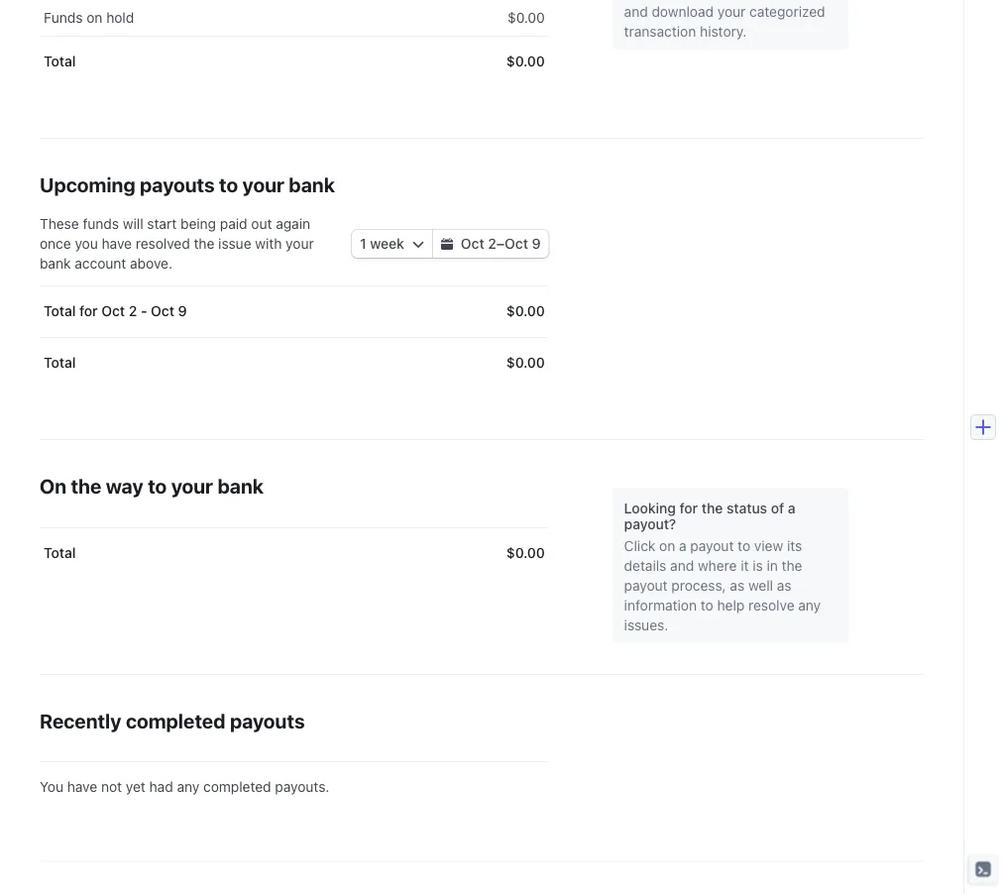 Task type: vqa. For each thing, say whether or not it's contained in the screenshot.
the bottom bank
yes



Task type: describe. For each thing, give the bounding box(es) containing it.
$0.00 for 5th row from the top of the page
[[507, 546, 545, 562]]

account
[[75, 256, 126, 272]]

the right in
[[782, 559, 803, 575]]

had
[[149, 779, 173, 796]]

on inside looking for the status of a payout? click on a payout to view its details and where it is in the payout process, as well as information to help resolve any issues.
[[660, 539, 676, 555]]

its
[[788, 539, 803, 555]]

reconcile your stripe balance and download your categorized transaction history.
[[625, 0, 826, 40]]

to right way
[[148, 475, 167, 498]]

for for looking
[[680, 501, 699, 517]]

oct 2 – oct 9
[[461, 236, 541, 252]]

status
[[727, 501, 768, 517]]

0 horizontal spatial payouts
[[140, 173, 215, 196]]

details
[[625, 559, 667, 575]]

for for total
[[79, 304, 98, 320]]

1 week button
[[352, 231, 432, 258]]

total for 5th row from the top of the page
[[44, 546, 76, 562]]

will
[[123, 216, 143, 233]]

download
[[652, 4, 714, 20]]

2 total from the top
[[44, 304, 76, 320]]

–
[[497, 236, 505, 252]]

you
[[40, 779, 64, 796]]

have inside "these funds will start being paid out again once you have resolved the issue with your bank account above."
[[102, 236, 132, 252]]

1 vertical spatial have
[[67, 779, 97, 796]]

2 horizontal spatial bank
[[289, 173, 335, 196]]

your right way
[[171, 475, 213, 498]]

stripe
[[723, 0, 761, 0]]

again
[[276, 216, 311, 233]]

process,
[[672, 578, 727, 595]]

resolved
[[136, 236, 190, 252]]

the inside "these funds will start being paid out again once you have resolved the issue with your bank account above."
[[194, 236, 215, 252]]

transaction
[[625, 24, 697, 40]]

the right on
[[71, 475, 101, 498]]

balance
[[765, 0, 815, 0]]

total for oct 2 - oct 9
[[44, 304, 187, 320]]

these funds will start being paid out again once you have resolved the issue with your bank account above.
[[40, 216, 314, 272]]

2 as from the left
[[778, 578, 792, 595]]

your down stripe
[[718, 4, 746, 20]]

is
[[753, 559, 764, 575]]

week
[[370, 236, 405, 252]]

on
[[40, 475, 66, 498]]

upcoming
[[40, 173, 135, 196]]

history.
[[701, 24, 747, 40]]

upcoming payouts to your bank
[[40, 173, 335, 196]]

0 vertical spatial 2
[[488, 236, 497, 252]]

hold
[[106, 10, 134, 26]]

you have not yet had any completed payouts.
[[40, 779, 330, 796]]

above.
[[130, 256, 173, 272]]

you
[[75, 236, 98, 252]]

to down the process,
[[701, 598, 714, 615]]

2 inside row
[[129, 304, 137, 320]]

view
[[755, 539, 784, 555]]

0 vertical spatial a
[[789, 501, 796, 517]]

0 horizontal spatial any
[[177, 779, 200, 796]]

it
[[741, 559, 749, 575]]

-
[[141, 304, 147, 320]]

funds
[[83, 216, 119, 233]]

categorized
[[750, 4, 826, 20]]

help
[[718, 598, 745, 615]]

1 vertical spatial payouts
[[230, 710, 305, 733]]

5 row from the top
[[40, 528, 549, 580]]

issue
[[218, 236, 252, 252]]

recently completed payouts
[[40, 710, 305, 733]]

0 vertical spatial 9
[[532, 236, 541, 252]]

resolve
[[749, 598, 795, 615]]

any inside looking for the status of a payout? click on a payout to view its details and where it is in the payout process, as well as information to help resolve any issues.
[[799, 598, 822, 615]]

row containing total for
[[40, 286, 549, 338]]

svg image
[[441, 239, 453, 251]]

well
[[749, 578, 774, 595]]



Task type: locate. For each thing, give the bounding box(es) containing it.
yet
[[126, 779, 146, 796]]

not
[[101, 779, 122, 796]]

total
[[44, 54, 76, 70], [44, 304, 76, 320], [44, 355, 76, 372], [44, 546, 76, 562]]

completed up you have not yet had any completed payouts.
[[126, 710, 226, 733]]

1 horizontal spatial as
[[778, 578, 792, 595]]

click
[[625, 539, 656, 555]]

your up out
[[243, 173, 285, 196]]

a
[[789, 501, 796, 517], [680, 539, 687, 555]]

on inside row
[[87, 10, 103, 26]]

payouts up start
[[140, 173, 215, 196]]

with
[[255, 236, 282, 252]]

funds on hold
[[44, 10, 134, 26]]

1 vertical spatial grid
[[40, 286, 549, 389]]

a up the process,
[[680, 539, 687, 555]]

paid
[[220, 216, 248, 233]]

$0.00
[[508, 10, 545, 26], [507, 54, 545, 70], [507, 304, 545, 320], [507, 355, 545, 372], [507, 546, 545, 562]]

1 horizontal spatial bank
[[218, 475, 264, 498]]

1 grid from the top
[[40, 0, 549, 88]]

0 vertical spatial payout
[[691, 539, 735, 555]]

to
[[219, 173, 238, 196], [148, 475, 167, 498], [738, 539, 751, 555], [701, 598, 714, 615]]

as up help at right
[[731, 578, 745, 595]]

1 horizontal spatial have
[[102, 236, 132, 252]]

1 week
[[360, 236, 405, 252]]

a right of
[[789, 501, 796, 517]]

any right had
[[177, 779, 200, 796]]

1 vertical spatial any
[[177, 779, 200, 796]]

any
[[799, 598, 822, 615], [177, 779, 200, 796]]

row
[[40, 0, 549, 36], [40, 36, 549, 88], [40, 286, 549, 338], [40, 338, 549, 389], [40, 528, 549, 580]]

4 row from the top
[[40, 338, 549, 389]]

1 vertical spatial on
[[660, 539, 676, 555]]

grid containing total for
[[40, 286, 549, 389]]

completed left payouts.
[[203, 779, 271, 796]]

payouts.
[[275, 779, 330, 796]]

1 horizontal spatial 2
[[488, 236, 497, 252]]

1 horizontal spatial for
[[680, 501, 699, 517]]

row containing funds on hold
[[40, 0, 549, 36]]

1 vertical spatial completed
[[203, 779, 271, 796]]

1 vertical spatial and
[[671, 559, 695, 575]]

0 vertical spatial bank
[[289, 173, 335, 196]]

out
[[251, 216, 272, 233]]

the down the being
[[194, 236, 215, 252]]

for inside looking for the status of a payout? click on a payout to view its details and where it is in the payout process, as well as information to help resolve any issues.
[[680, 501, 699, 517]]

have left 'not'
[[67, 779, 97, 796]]

and up the process,
[[671, 559, 695, 575]]

1 vertical spatial payout
[[625, 578, 668, 595]]

information
[[625, 598, 697, 615]]

on
[[87, 10, 103, 26], [660, 539, 676, 555]]

0 horizontal spatial a
[[680, 539, 687, 555]]

total for fourth row
[[44, 355, 76, 372]]

1 vertical spatial for
[[680, 501, 699, 517]]

have down funds on the left top of the page
[[102, 236, 132, 252]]

4 total from the top
[[44, 546, 76, 562]]

the
[[194, 236, 215, 252], [71, 475, 101, 498], [702, 501, 724, 517], [782, 559, 803, 575]]

the left status
[[702, 501, 724, 517]]

0 vertical spatial grid
[[40, 0, 549, 88]]

to up it
[[738, 539, 751, 555]]

as
[[731, 578, 745, 595], [778, 578, 792, 595]]

0 horizontal spatial as
[[731, 578, 745, 595]]

on right click
[[660, 539, 676, 555]]

0 horizontal spatial 9
[[178, 304, 187, 320]]

looking for the status of a payout? click on a payout to view its details and where it is in the payout process, as well as information to help resolve any issues.
[[625, 501, 822, 634]]

0 horizontal spatial payout
[[625, 578, 668, 595]]

payouts
[[140, 173, 215, 196], [230, 710, 305, 733]]

reconcile
[[625, 0, 687, 0]]

9
[[532, 236, 541, 252], [178, 304, 187, 320]]

2 row from the top
[[40, 36, 549, 88]]

0 vertical spatial on
[[87, 10, 103, 26]]

$0.00 for fourth row
[[507, 355, 545, 372]]

in
[[767, 559, 779, 575]]

0 horizontal spatial bank
[[40, 256, 71, 272]]

oct
[[461, 236, 485, 252], [505, 236, 529, 252], [101, 304, 125, 320], [151, 304, 175, 320]]

total down total for oct 2 - oct 9
[[44, 355, 76, 372]]

$0.00 for row containing funds on hold
[[508, 10, 545, 26]]

payouts up payouts.
[[230, 710, 305, 733]]

2 right svg icon
[[488, 236, 497, 252]]

payout
[[691, 539, 735, 555], [625, 578, 668, 595]]

bank
[[289, 173, 335, 196], [40, 256, 71, 272], [218, 475, 264, 498]]

recently
[[40, 710, 122, 733]]

for down account
[[79, 304, 98, 320]]

0 horizontal spatial have
[[67, 779, 97, 796]]

for
[[79, 304, 98, 320], [680, 501, 699, 517]]

1 vertical spatial 2
[[129, 304, 137, 320]]

1 horizontal spatial any
[[799, 598, 822, 615]]

funds
[[44, 10, 83, 26]]

where
[[698, 559, 738, 575]]

on the way to your bank
[[40, 475, 264, 498]]

1 horizontal spatial payout
[[691, 539, 735, 555]]

your
[[691, 0, 719, 0], [718, 4, 746, 20], [243, 173, 285, 196], [286, 236, 314, 252], [171, 475, 213, 498]]

1 vertical spatial a
[[680, 539, 687, 555]]

bank inside "these funds will start being paid out again once you have resolved the issue with your bank account above."
[[40, 256, 71, 272]]

2 left -
[[129, 304, 137, 320]]

1 horizontal spatial a
[[789, 501, 796, 517]]

1 total from the top
[[44, 54, 76, 70]]

3 total from the top
[[44, 355, 76, 372]]

payout up where
[[691, 539, 735, 555]]

1
[[360, 236, 367, 252]]

$0.00 for fourth row from the bottom
[[507, 54, 545, 70]]

these
[[40, 216, 79, 233]]

your inside "these funds will start being paid out again once you have resolved the issue with your bank account above."
[[286, 236, 314, 252]]

being
[[181, 216, 216, 233]]

0 vertical spatial and
[[625, 4, 649, 20]]

1 row from the top
[[40, 0, 549, 36]]

and down reconcile
[[625, 4, 649, 20]]

2 grid from the top
[[40, 286, 549, 389]]

grid
[[40, 0, 549, 88], [40, 286, 549, 389]]

total down on
[[44, 546, 76, 562]]

issues.
[[625, 618, 669, 634]]

payout?
[[625, 517, 677, 533]]

0 horizontal spatial and
[[625, 4, 649, 20]]

1 as from the left
[[731, 578, 745, 595]]

completed
[[126, 710, 226, 733], [203, 779, 271, 796]]

0 vertical spatial payouts
[[140, 173, 215, 196]]

1 vertical spatial bank
[[40, 256, 71, 272]]

0 vertical spatial any
[[799, 598, 822, 615]]

svg image
[[413, 239, 424, 251]]

payout down 'details'
[[625, 578, 668, 595]]

to up "paid"
[[219, 173, 238, 196]]

your down again at the top left
[[286, 236, 314, 252]]

your up download
[[691, 0, 719, 0]]

9 right –
[[532, 236, 541, 252]]

grid containing funds on hold
[[40, 0, 549, 88]]

total down account
[[44, 304, 76, 320]]

0 horizontal spatial 2
[[129, 304, 137, 320]]

2
[[488, 236, 497, 252], [129, 304, 137, 320]]

0 vertical spatial completed
[[126, 710, 226, 733]]

9 right -
[[178, 304, 187, 320]]

1 horizontal spatial on
[[660, 539, 676, 555]]

2 vertical spatial bank
[[218, 475, 264, 498]]

total for fourth row from the bottom
[[44, 54, 76, 70]]

as down in
[[778, 578, 792, 595]]

looking
[[625, 501, 676, 517]]

start
[[147, 216, 177, 233]]

0 vertical spatial for
[[79, 304, 98, 320]]

0 horizontal spatial for
[[79, 304, 98, 320]]

9 inside row
[[178, 304, 187, 320]]

0 vertical spatial have
[[102, 236, 132, 252]]

3 row from the top
[[40, 286, 549, 338]]

1 horizontal spatial and
[[671, 559, 695, 575]]

1 horizontal spatial payouts
[[230, 710, 305, 733]]

0 horizontal spatial on
[[87, 10, 103, 26]]

and inside reconcile your stripe balance and download your categorized transaction history.
[[625, 4, 649, 20]]

have
[[102, 236, 132, 252], [67, 779, 97, 796]]

any right resolve
[[799, 598, 822, 615]]

and
[[625, 4, 649, 20], [671, 559, 695, 575]]

once
[[40, 236, 71, 252]]

on left "hold"
[[87, 10, 103, 26]]

1 horizontal spatial 9
[[532, 236, 541, 252]]

and inside looking for the status of a payout? click on a payout to view its details and where it is in the payout process, as well as information to help resolve any issues.
[[671, 559, 695, 575]]

of
[[772, 501, 785, 517]]

1 vertical spatial 9
[[178, 304, 187, 320]]

for right "looking" in the bottom right of the page
[[680, 501, 699, 517]]

total down funds
[[44, 54, 76, 70]]

$0.00 for row containing total for
[[507, 304, 545, 320]]

way
[[106, 475, 144, 498]]



